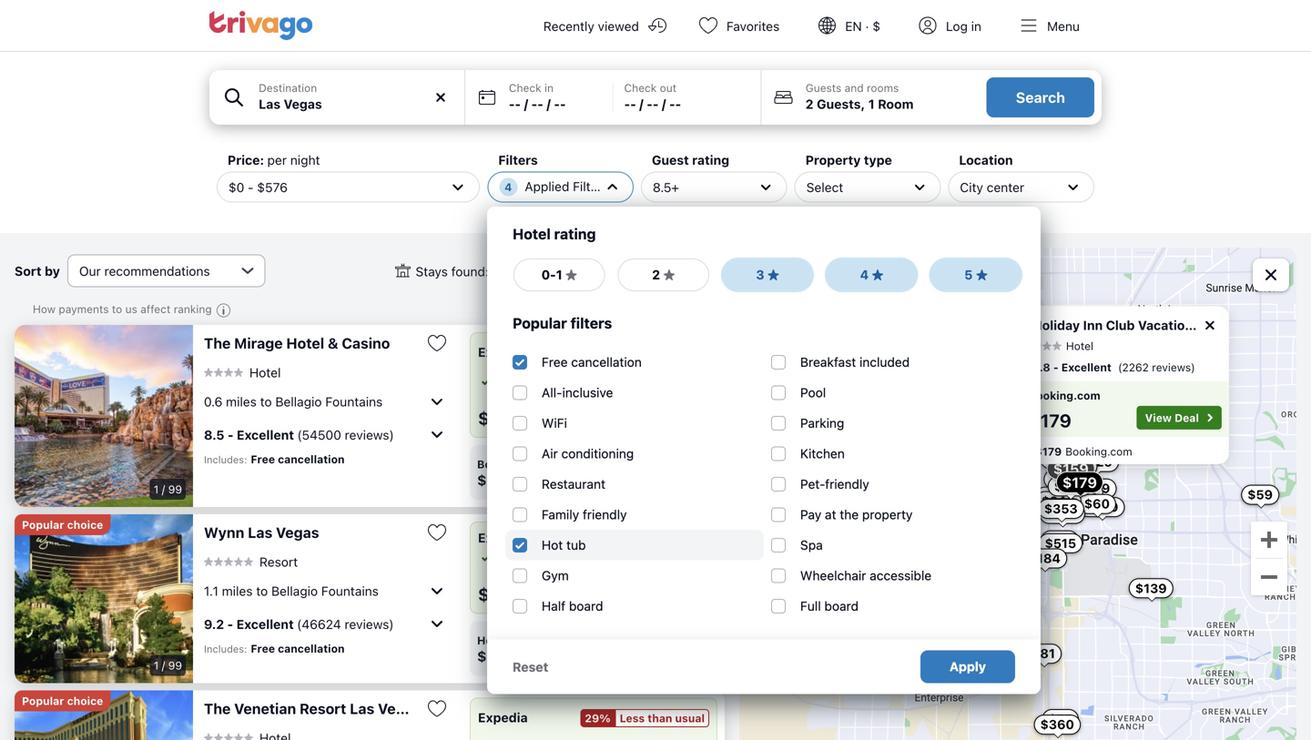 Task type: locate. For each thing, give the bounding box(es) containing it.
cancellation down free cancellation checkbox
[[522, 375, 588, 388]]

lowest inside button
[[608, 634, 644, 647]]

price: right conditioning
[[646, 458, 678, 471]]

price:
[[646, 458, 678, 471], [646, 634, 678, 647]]

property
[[663, 375, 707, 388], [862, 507, 913, 522], [663, 551, 707, 564]]

pay
[[608, 375, 627, 388], [800, 507, 821, 522], [608, 551, 627, 564]]

8.5 - excellent (54500 reviews)
[[204, 427, 394, 442]]

includes: free cancellation down 8.5 - excellent (54500 reviews)
[[204, 453, 345, 466]]

(54500
[[297, 427, 341, 442]]

1 vertical spatial 1 / 99
[[154, 659, 182, 672]]

miles
[[226, 394, 257, 409], [222, 583, 253, 598]]

1 vertical spatial our
[[585, 634, 605, 647]]

All-inclusive checkbox
[[513, 385, 527, 400]]

1 vertical spatial $229
[[1046, 506, 1079, 521]]

includes: free cancellation down 9.2 - excellent (46624 reviews)
[[204, 642, 345, 655]]

2 1 / 99 from the top
[[154, 659, 182, 672]]

0 vertical spatial hotel button
[[1032, 340, 1094, 352]]

0 horizontal spatial $59
[[585, 472, 613, 489]]

325
[[697, 264, 722, 279]]

0 vertical spatial than
[[648, 346, 672, 359]]

than right 30%
[[648, 346, 672, 359]]

2 less from the top
[[620, 712, 645, 725]]

$305
[[1057, 459, 1091, 474], [478, 584, 525, 605], [477, 648, 515, 665]]

1 / 99 for $305
[[154, 659, 182, 672]]

0 vertical spatial includes:
[[204, 454, 247, 466]]

1 horizontal spatial resort
[[300, 700, 346, 717]]

expedia up all-inclusive option
[[478, 345, 528, 360]]

$240 $128
[[1041, 494, 1077, 516]]

8.8 - excellent (2262 reviews)
[[1032, 361, 1195, 374]]

less right the 29%
[[620, 712, 645, 725]]

0 vertical spatial 4
[[505, 181, 512, 193]]

0 vertical spatial 99
[[168, 483, 182, 496]]

1 vertical spatial lowest
[[608, 634, 644, 647]]

0 vertical spatial our
[[585, 458, 605, 471]]

booking.com up 'restaurant' checkbox
[[477, 458, 549, 471]]

popular for the venetian resort las vegas
[[22, 695, 64, 707]]

2 popular choice from the top
[[22, 695, 103, 707]]

1 vertical spatial popular
[[22, 519, 64, 531]]

friendly up the "tub" at the left
[[583, 507, 627, 522]]

1 vertical spatial free cancellation button
[[478, 549, 588, 566]]

1 horizontal spatial board
[[824, 599, 859, 614]]

includes: down 9.2
[[204, 643, 247, 655]]

destination
[[259, 81, 317, 94]]

wheelchair accessible
[[800, 568, 932, 583]]

Full board checkbox
[[771, 599, 786, 613]]

1 free cancellation button from the top
[[478, 373, 588, 390]]

price: inside the our lowest price: button
[[646, 634, 678, 647]]

cancellation down (46624
[[278, 642, 345, 655]]

the inside 'button'
[[204, 700, 231, 717]]

the inside button
[[204, 335, 231, 352]]

free cancellation for $305
[[494, 551, 588, 564]]

check for check in -- / -- / --
[[509, 81, 541, 94]]

0 vertical spatial the
[[643, 375, 660, 388]]

1 vertical spatial the
[[204, 700, 231, 717]]

2 price: from the top
[[646, 634, 678, 647]]

2 choice from the top
[[67, 695, 103, 707]]

Family friendly checkbox
[[513, 507, 527, 522]]

$81 button
[[1025, 644, 1062, 664]]

booking.com down $138 "button"
[[1066, 445, 1132, 458]]

popular choice for the venetian resort las vegas
[[22, 695, 103, 707]]

$151
[[1053, 469, 1082, 484]]

0 vertical spatial $139 button
[[753, 389, 798, 409]]

0 vertical spatial pay at the property
[[608, 375, 707, 388]]

1 vertical spatial rating
[[554, 225, 596, 243]]

less for 30%
[[620, 346, 645, 359]]

lowest
[[608, 458, 644, 471], [608, 634, 644, 647]]

2 the from the top
[[204, 700, 231, 717]]

0 vertical spatial fountains
[[325, 394, 383, 409]]

1 vertical spatial to
[[260, 394, 272, 409]]

hotel button down holiday
[[1032, 340, 1094, 352]]

0 vertical spatial the
[[204, 335, 231, 352]]

0 vertical spatial friendly
[[825, 477, 869, 492]]

holiday inn club vacations at desert club resort image
[[930, 306, 1022, 437]]

2 expedia from the top
[[478, 530, 528, 545]]

1 the from the top
[[204, 335, 231, 352]]

1 1 / 99 from the top
[[154, 483, 182, 496]]

pay down 30%
[[608, 375, 627, 388]]

the venetian resort las vegas, (las vegas, usa) image
[[15, 691, 193, 740]]

popular filters
[[513, 315, 612, 332]]

free cancellation down free cancellation checkbox
[[494, 375, 588, 388]]

kitchen
[[800, 446, 845, 461]]

2 than from the top
[[648, 712, 672, 725]]

$0
[[229, 180, 244, 195]]

2 board from the left
[[824, 599, 859, 614]]

2 button
[[617, 258, 710, 292]]

includes: for $305
[[204, 643, 247, 655]]

search
[[1016, 89, 1065, 106]]

log in button
[[902, 0, 1003, 51]]

check for check out -- / -- / --
[[624, 81, 657, 94]]

includes:
[[204, 454, 247, 466], [204, 643, 247, 655]]

friendly for pet-friendly
[[825, 477, 869, 492]]

wynn las vegas button
[[204, 524, 412, 542]]

miles right 1.1
[[222, 583, 253, 598]]

$179 inside button
[[1062, 474, 1097, 491]]

reset
[[513, 659, 548, 674]]

4 button
[[825, 258, 918, 292]]

1 horizontal spatial filters
[[573, 179, 609, 194]]

at for $89
[[630, 375, 640, 388]]

expedia down reset
[[478, 710, 528, 725]]

and
[[845, 81, 864, 94]]

at down the 30% less than usual
[[630, 375, 640, 388]]

breakfast
[[800, 355, 856, 370]]

to up 8.5 - excellent (54500 reviews)
[[260, 394, 272, 409]]

2 vertical spatial booking.com
[[477, 458, 549, 471]]

in down recently
[[544, 81, 554, 94]]

1 than from the top
[[648, 346, 672, 359]]

bellagio up 8.5 - excellent (54500 reviews)
[[275, 394, 322, 409]]

the
[[204, 335, 231, 352], [204, 700, 231, 717]]

club right inn
[[1106, 318, 1135, 333]]

$250
[[1057, 456, 1090, 471]]

1 99 from the top
[[168, 483, 182, 496]]

1 vertical spatial 2
[[652, 267, 660, 282]]

0 vertical spatial pay at the property button
[[592, 373, 707, 390]]

than
[[648, 346, 672, 359], [648, 712, 672, 725]]

1 vertical spatial bellagio
[[271, 583, 318, 598]]

pay right the "tub" at the left
[[608, 551, 627, 564]]

wynn las vegas
[[204, 524, 319, 541]]

0 horizontal spatial vegas
[[276, 524, 319, 541]]

2 usual from the top
[[675, 712, 705, 725]]

excellent down inn
[[1061, 361, 1112, 374]]

$305 inside $305 $151 $200 $60
[[1057, 459, 1091, 474]]

to
[[112, 303, 122, 315], [260, 394, 272, 409], [256, 583, 268, 598]]

the left mirage
[[204, 335, 231, 352]]

$89
[[478, 407, 514, 429], [477, 472, 506, 489], [1050, 472, 1076, 487]]

free cancellation button down free cancellation checkbox
[[478, 373, 588, 390]]

1 usual from the top
[[675, 346, 705, 359]]

to for $89
[[260, 394, 272, 409]]

close image
[[1202, 317, 1218, 334]]

at right the "tub" at the left
[[630, 551, 640, 564]]

0 horizontal spatial $139
[[760, 391, 791, 406]]

1 / 99 for $89
[[154, 483, 182, 496]]

pay at the property button down the 30% less than usual
[[592, 373, 707, 390]]

check
[[509, 81, 541, 94], [624, 81, 657, 94]]

to down resort button
[[256, 583, 268, 598]]

the for $89
[[643, 375, 660, 388]]

1 includes: free cancellation from the top
[[204, 453, 345, 466]]

resort inside button
[[259, 554, 298, 569]]

1 vertical spatial las
[[350, 700, 374, 717]]

club
[[1106, 318, 1135, 333], [1265, 318, 1294, 333]]

1 vertical spatial popular choice
[[22, 695, 103, 707]]

booking.com down the 8.8
[[1029, 389, 1101, 402]]

reviews) right (54500 on the bottom left
[[345, 427, 394, 442]]

price: for our lowest price:
[[646, 634, 678, 647]]

Wheelchair accessible checkbox
[[771, 568, 786, 583]]

1 inside guests and rooms 2 guests, 1 room
[[868, 97, 875, 112]]

0 vertical spatial choice
[[67, 519, 103, 531]]

booking.com for booking.com $89
[[477, 458, 549, 471]]

2 lowest from the top
[[608, 634, 644, 647]]

2 includes: from the top
[[204, 643, 247, 655]]

pay at the property button right the "tub" at the left
[[592, 549, 707, 566]]

board right half
[[569, 599, 603, 614]]

our inside our lowest price: $59
[[585, 458, 605, 471]]

family friendly
[[542, 507, 627, 522]]

check right clear image
[[509, 81, 541, 94]]

0 vertical spatial $229 button
[[1073, 452, 1119, 472]]

price: up 29% less than usual
[[646, 634, 678, 647]]

Pet-friendly checkbox
[[771, 477, 786, 491]]

$305 button
[[1051, 457, 1097, 477]]

99 for $305
[[168, 659, 182, 672]]

choice for the
[[67, 695, 103, 707]]

0 horizontal spatial 2
[[652, 267, 660, 282]]

vegas inside button
[[276, 524, 319, 541]]

check inside the 'check out -- / -- / --'
[[624, 81, 657, 94]]

hotel button down mirage
[[204, 364, 281, 380]]

1 vertical spatial free cancellation
[[494, 375, 588, 388]]

0 vertical spatial miles
[[226, 394, 257, 409]]

favorites
[[727, 19, 780, 34]]

free down 9.2 - excellent (46624 reviews)
[[251, 642, 275, 655]]

popular choice button
[[15, 514, 110, 535], [15, 691, 110, 712]]

$74
[[839, 364, 863, 379]]

1 vertical spatial $305
[[478, 584, 525, 605]]

0 vertical spatial includes: free cancellation
[[204, 453, 345, 466]]

$59 inside our lowest price: $59
[[585, 472, 613, 489]]

bellagio inside 1.1 miles to bellagio fountains button
[[271, 583, 318, 598]]

0 vertical spatial bellagio
[[275, 394, 322, 409]]

includes: for $89
[[204, 454, 247, 466]]

$229
[[1080, 454, 1113, 469], [1046, 506, 1079, 521]]

0 vertical spatial pay
[[608, 375, 627, 388]]

0 horizontal spatial friendly
[[583, 507, 627, 522]]

city
[[960, 180, 983, 195]]

friendly for family friendly
[[583, 507, 627, 522]]

2 free cancellation button from the top
[[478, 549, 588, 566]]

0 vertical spatial 2
[[806, 97, 814, 112]]

re
[[1298, 318, 1311, 333]]

pay down $140 button
[[800, 507, 821, 522]]

than for 29% less than usual
[[648, 712, 672, 725]]

0 vertical spatial popular choice button
[[15, 514, 110, 535]]

1 vertical spatial less
[[620, 712, 645, 725]]

$89 for $159
[[1050, 472, 1076, 487]]

1 includes: from the top
[[204, 454, 247, 466]]

pay at the property right the "tub" at the left
[[608, 551, 707, 564]]

bellagio inside the 0.6 miles to bellagio fountains button
[[275, 394, 322, 409]]

hot
[[542, 538, 563, 553]]

2 right sites
[[652, 267, 660, 282]]

1 vertical spatial expedia
[[478, 530, 528, 545]]

reviews) right (46624
[[345, 617, 394, 632]]

1 popular choice from the top
[[22, 519, 103, 531]]

board for half board
[[569, 599, 603, 614]]

$59 inside button
[[1248, 487, 1273, 502]]

0 horizontal spatial check
[[509, 81, 541, 94]]

0.6 miles to bellagio fountains button
[[204, 387, 448, 416]]

miles inside 1.1 miles to bellagio fountains button
[[222, 583, 253, 598]]

0 vertical spatial booking.com
[[1029, 389, 1101, 402]]

las inside button
[[248, 524, 272, 541]]

pay at the property down the 30% less than usual
[[608, 375, 707, 388]]

$139
[[760, 391, 791, 406], [1135, 581, 1167, 596]]

en · $
[[845, 19, 880, 34]]

hotel button
[[1032, 340, 1094, 352], [204, 364, 281, 380]]

$60
[[1084, 496, 1110, 511]]

$53
[[1072, 485, 1097, 500]]

Pay at the property checkbox
[[771, 507, 786, 522]]

hotel left &
[[286, 335, 324, 352]]

than right the 29%
[[648, 712, 672, 725]]

2 99 from the top
[[168, 659, 182, 672]]

lowest up 29% less than usual
[[608, 634, 644, 647]]

rating up booking
[[554, 225, 596, 243]]

Spa checkbox
[[771, 538, 786, 552]]

1 horizontal spatial rating
[[692, 153, 729, 168]]

$95
[[1054, 501, 1079, 516]]

$250 button
[[1051, 453, 1097, 474]]

miles right 0.6
[[226, 394, 257, 409]]

0 vertical spatial property
[[663, 375, 707, 388]]

0 vertical spatial at
[[630, 375, 640, 388]]

the mirage hotel & casino, (las vegas, usa) image
[[15, 325, 193, 507]]

friendly
[[825, 477, 869, 492], [583, 507, 627, 522]]

usual down 2 button
[[675, 346, 705, 359]]

our lowest price: button
[[577, 621, 717, 676]]

free cancellation button for $89
[[478, 373, 588, 390]]

2 vertical spatial free cancellation
[[494, 551, 588, 564]]

resort up 1.1 miles to bellagio fountains
[[259, 554, 298, 569]]

$89 button
[[1044, 469, 1082, 489]]

filters right applied
[[573, 179, 609, 194]]

$305 for $305 $151 $200 $60
[[1057, 459, 1091, 474]]

fountains up (46624
[[321, 583, 379, 598]]

2 popular choice button from the top
[[15, 691, 110, 712]]

1 vertical spatial pay at the property button
[[592, 549, 707, 566]]

board right the full
[[824, 599, 859, 614]]

$249 button
[[1070, 479, 1117, 499]]

guest rating
[[652, 153, 729, 168]]

1 lowest from the top
[[608, 458, 644, 471]]

0 vertical spatial vegas
[[276, 524, 319, 541]]

0 vertical spatial 1 / 99
[[154, 483, 182, 496]]

0.6 miles to bellagio fountains
[[204, 394, 383, 409]]

1 our from the top
[[585, 458, 605, 471]]

$139 button
[[753, 389, 798, 409], [1129, 578, 1173, 598]]

booking.com for booking.com
[[1029, 389, 1101, 402]]

4 inside button
[[860, 267, 869, 282]]

wynn las vegas, (las vegas, usa) image
[[15, 514, 193, 683]]

the down $140 button
[[840, 507, 859, 522]]

vegas
[[276, 524, 319, 541], [378, 700, 421, 717]]

our up restaurant
[[585, 458, 605, 471]]

lowest up 'family friendly'
[[608, 458, 644, 471]]

free down free cancellation checkbox
[[494, 375, 519, 388]]

1 horizontal spatial las
[[350, 700, 374, 717]]

1 horizontal spatial $59
[[1248, 487, 1273, 502]]

resort right "venetian"
[[300, 700, 346, 717]]

0 vertical spatial las
[[248, 524, 272, 541]]

rating right guest
[[692, 153, 729, 168]]

check inside check in -- / -- / --
[[509, 81, 541, 94]]

1 less from the top
[[620, 346, 645, 359]]

in inside button
[[971, 19, 982, 34]]

includes: free cancellation for $89
[[204, 453, 345, 466]]

99
[[168, 483, 182, 496], [168, 659, 182, 672]]

1 vertical spatial 99
[[168, 659, 182, 672]]

0 horizontal spatial 4
[[505, 181, 512, 193]]

pay at the property down $140 button
[[800, 507, 913, 522]]

reviews) for $305
[[345, 617, 394, 632]]

1 vertical spatial fountains
[[321, 583, 379, 598]]

2 our from the top
[[585, 634, 605, 647]]

less right 30%
[[620, 346, 645, 359]]

$89 inside '$159 $89 $210'
[[1050, 472, 1076, 487]]

0 vertical spatial in
[[971, 19, 982, 34]]

free cancellation button up gym checkbox
[[478, 549, 588, 566]]

our down half board
[[585, 634, 605, 647]]

filters up applied
[[498, 153, 538, 168]]

in right log
[[971, 19, 982, 34]]

free up all-
[[542, 355, 568, 370]]

hotel up 0-
[[513, 225, 551, 243]]

lowest inside our lowest price: $59
[[608, 458, 644, 471]]

1 price: from the top
[[646, 458, 678, 471]]

0 vertical spatial expedia
[[478, 345, 528, 360]]

to left us
[[112, 303, 122, 315]]

excellent down 1.1 miles to bellagio fountains
[[236, 617, 294, 632]]

usual down the our lowest price: button
[[675, 712, 705, 725]]

2 down guests
[[806, 97, 814, 112]]

$89 inside the booking.com $89
[[477, 472, 506, 489]]

bellagio up 9.2 - excellent (46624 reviews)
[[271, 583, 318, 598]]

1 vertical spatial resort
[[300, 700, 346, 717]]

4
[[505, 181, 512, 193], [860, 267, 869, 282]]

our inside button
[[585, 634, 605, 647]]

1 choice from the top
[[67, 519, 103, 531]]

the right the "tub" at the left
[[643, 551, 660, 564]]

1 vertical spatial than
[[648, 712, 672, 725]]

pay at the property for $305
[[608, 551, 707, 564]]

1 vertical spatial in
[[544, 81, 554, 94]]

choice
[[67, 519, 103, 531], [67, 695, 103, 707]]

2 vertical spatial $179
[[1062, 474, 1097, 491]]

the left "venetian"
[[204, 700, 231, 717]]

4 up breakfast included
[[860, 267, 869, 282]]

the down the 30% less than usual
[[643, 375, 660, 388]]

2 inside button
[[652, 267, 660, 282]]

excellent down 0.6 miles to bellagio fountains
[[237, 427, 294, 442]]

free cancellation up inclusive
[[542, 355, 642, 370]]

bellagio for $89
[[275, 394, 322, 409]]

1
[[868, 97, 875, 112], [556, 267, 562, 282], [154, 483, 159, 496], [154, 659, 159, 672]]

0 vertical spatial $305
[[1057, 459, 1091, 474]]

Air conditioning checkbox
[[513, 446, 527, 461]]

Destination search field
[[259, 95, 453, 114]]

in inside check in -- / -- / --
[[544, 81, 554, 94]]

the venetian resort las vegas button
[[204, 700, 421, 718]]

pay at the property button for $305
[[592, 549, 707, 566]]

club left re
[[1265, 318, 1294, 333]]

1 board from the left
[[569, 599, 603, 614]]

hotel down mirage
[[249, 365, 281, 380]]

4 left applied
[[505, 181, 512, 193]]

1 horizontal spatial check
[[624, 81, 657, 94]]

expedia down family friendly checkbox on the left bottom
[[478, 530, 528, 545]]

less for 29%
[[620, 712, 645, 725]]

us
[[125, 303, 137, 315]]

0 vertical spatial rating
[[692, 153, 729, 168]]

0 vertical spatial lowest
[[608, 458, 644, 471]]

miles for $89
[[226, 394, 257, 409]]

1 horizontal spatial 2
[[806, 97, 814, 112]]

at down $140 button
[[825, 507, 836, 522]]

1 horizontal spatial friendly
[[825, 477, 869, 492]]

2 check from the left
[[624, 81, 657, 94]]

resort button
[[204, 554, 298, 570]]

expedia for wynn las vegas
[[478, 530, 528, 545]]

2 vertical spatial pay
[[608, 551, 627, 564]]

friendly down kitchen
[[825, 477, 869, 492]]

$81
[[1032, 646, 1055, 661]]

0 vertical spatial filters
[[498, 153, 538, 168]]

the for $305
[[643, 551, 660, 564]]

$60 button
[[1078, 494, 1116, 514]]

1 pay at the property button from the top
[[592, 373, 707, 390]]

2 pay at the property button from the top
[[592, 549, 707, 566]]

1 check from the left
[[509, 81, 541, 94]]

price: inside our lowest price: $59
[[646, 458, 678, 471]]

free cancellation button
[[478, 373, 588, 390], [478, 549, 588, 566]]

3 expedia from the top
[[478, 710, 528, 725]]

how payments to us affect ranking button
[[33, 302, 236, 321]]

1 horizontal spatial 4
[[860, 267, 869, 282]]

1 vertical spatial $139
[[1135, 581, 1167, 596]]

1 vertical spatial at
[[825, 507, 836, 522]]

2 vertical spatial property
[[663, 551, 707, 564]]

1 popular choice button from the top
[[15, 514, 110, 535]]

3 button
[[721, 258, 814, 292]]

9.2
[[204, 617, 224, 632]]

popular
[[513, 315, 567, 332], [22, 519, 64, 531], [22, 695, 64, 707]]

&
[[328, 335, 338, 352]]

$305 inside hotels.com $305
[[477, 648, 515, 665]]

2 includes: free cancellation from the top
[[204, 642, 345, 655]]

fountains up (54500 on the bottom left
[[325, 394, 383, 409]]

0 horizontal spatial hotel button
[[204, 364, 281, 380]]

2 club from the left
[[1265, 318, 1294, 333]]

1 vertical spatial $179
[[1035, 445, 1062, 458]]

2 vertical spatial expedia
[[478, 710, 528, 725]]

0 horizontal spatial board
[[569, 599, 603, 614]]

1 horizontal spatial club
[[1265, 318, 1294, 333]]

pay at the property button
[[592, 373, 707, 390], [592, 549, 707, 566]]

pool
[[800, 385, 826, 400]]

includes: down 8.5
[[204, 454, 247, 466]]

1 vertical spatial includes: free cancellation
[[204, 642, 345, 655]]

free cancellation up gym
[[494, 551, 588, 564]]

our for our lowest price: $59
[[585, 458, 605, 471]]

miles inside the 0.6 miles to bellagio fountains button
[[226, 394, 257, 409]]

check left the out
[[624, 81, 657, 94]]

map region
[[739, 248, 1297, 740]]

0 horizontal spatial rating
[[554, 225, 596, 243]]

0 horizontal spatial club
[[1106, 318, 1135, 333]]

free up gym checkbox
[[494, 551, 519, 564]]

$59 button
[[1241, 485, 1279, 505]]

conditioning
[[561, 446, 634, 461]]

1 vertical spatial usual
[[675, 712, 705, 725]]

reviews) right (2262
[[1152, 361, 1195, 374]]



Task type: vqa. For each thing, say whether or not it's contained in the screenshot.
EN · $ button
yes



Task type: describe. For each thing, give the bounding box(es) containing it.
expedia for the venetian resort las vegas
[[478, 710, 528, 725]]

property for $89
[[663, 375, 707, 388]]

free cancellation for $89
[[494, 375, 588, 388]]

$89 for booking.com
[[477, 472, 506, 489]]

Gym checkbox
[[513, 568, 527, 583]]

0-1 button
[[513, 258, 606, 292]]

$203 button
[[1040, 449, 1086, 469]]

1 inside button
[[556, 267, 562, 282]]

guests
[[806, 81, 842, 94]]

$305 $151 $200 $60
[[1042, 459, 1110, 511]]

pay for $305
[[608, 551, 627, 564]]

(46624
[[297, 617, 341, 632]]

usual for 30% less than usual
[[675, 346, 705, 359]]

cancellation down (54500 on the bottom left
[[278, 453, 345, 466]]

0 vertical spatial reviews)
[[1152, 361, 1195, 374]]

rating for guest rating
[[692, 153, 729, 168]]

booking.com $89
[[477, 458, 549, 489]]

fountains for $305
[[321, 583, 379, 598]]

3
[[756, 267, 764, 282]]

Breakfast included checkbox
[[771, 355, 786, 369]]

$140 button
[[808, 485, 853, 506]]

hotels.com $305
[[477, 634, 540, 665]]

0 vertical spatial $179
[[1029, 410, 1072, 431]]

to for $305
[[256, 583, 268, 598]]

search button
[[987, 77, 1094, 117]]

select
[[806, 180, 843, 195]]

holiday
[[1032, 318, 1080, 333]]

popular choice for wynn las vegas
[[22, 519, 103, 531]]

1 club from the left
[[1106, 318, 1135, 333]]

$179 booking.com
[[1035, 445, 1132, 458]]

vegas inside 'button'
[[378, 700, 421, 717]]

free cancellation button for $305
[[478, 549, 588, 566]]

1 vertical spatial $229 button
[[1039, 504, 1085, 524]]

$93 button
[[1041, 531, 1079, 551]]

cancellation up gym
[[522, 551, 588, 564]]

1 horizontal spatial hotel button
[[1032, 340, 1094, 352]]

1 vertical spatial the
[[840, 507, 859, 522]]

air conditioning
[[542, 446, 634, 461]]

recently viewed
[[543, 19, 639, 34]]

99 for $89
[[168, 483, 182, 496]]

$209
[[1085, 500, 1118, 515]]

the for the mirage hotel & casino
[[204, 335, 231, 352]]

2 inside guests and rooms 2 guests, 1 room
[[806, 97, 814, 112]]

hotel down inn
[[1066, 340, 1094, 352]]

8.5
[[204, 427, 224, 442]]

price:
[[228, 153, 264, 168]]

0 horizontal spatial filters
[[498, 153, 538, 168]]

view deal
[[1145, 411, 1199, 424]]

miles for $305
[[222, 583, 253, 598]]

price: per night
[[228, 153, 320, 168]]

than for 30% less than usual
[[648, 346, 672, 359]]

rating for hotel rating
[[554, 225, 596, 243]]

Hot tub checkbox
[[513, 538, 527, 552]]

hot tub
[[542, 538, 586, 553]]

our lowest price: $59
[[585, 458, 678, 489]]

Kitchen checkbox
[[771, 446, 786, 461]]

1 vertical spatial filters
[[573, 179, 609, 194]]

menu button
[[1003, 0, 1102, 51]]

favorites link
[[683, 0, 801, 51]]

1 vertical spatial $139 button
[[1129, 578, 1173, 598]]

8.5+
[[653, 180, 679, 195]]

1.1 miles to bellagio fountains
[[204, 583, 379, 598]]

full
[[800, 599, 821, 614]]

view deal button
[[1137, 406, 1222, 430]]

Half board checkbox
[[513, 599, 527, 613]]

pay for $89
[[608, 375, 627, 388]]

1 horizontal spatial $139
[[1135, 581, 1167, 596]]

0 vertical spatial popular
[[513, 315, 567, 332]]

Free cancellation checkbox
[[513, 355, 527, 369]]

$128 button
[[1039, 498, 1083, 518]]

0 horizontal spatial $229
[[1046, 506, 1079, 521]]

wheelchair
[[800, 568, 866, 583]]

log in
[[946, 19, 982, 34]]

includes: free cancellation for $305
[[204, 642, 345, 655]]

applied
[[525, 179, 569, 194]]

free down 8.5 - excellent (54500 reviews)
[[251, 453, 275, 466]]

parking
[[800, 416, 844, 431]]

Pool checkbox
[[771, 385, 786, 400]]

in for check
[[544, 81, 554, 94]]

applied filters
[[525, 179, 609, 194]]

popular for wynn las vegas
[[22, 519, 64, 531]]

our for our lowest price:
[[585, 634, 605, 647]]

family
[[542, 507, 579, 522]]

how
[[33, 303, 56, 315]]

property type
[[806, 153, 892, 168]]

reviews) for $89
[[345, 427, 394, 442]]

cancellation up inclusive
[[571, 355, 642, 370]]

$203
[[1046, 451, 1080, 466]]

check in -- / -- / --
[[509, 81, 566, 112]]

booking
[[551, 264, 599, 279]]

venetian
[[234, 700, 296, 717]]

$322 button
[[1072, 436, 1117, 456]]

Destination field
[[209, 70, 464, 125]]

fountains for $89
[[325, 394, 383, 409]]

out
[[660, 81, 677, 94]]

popular choice button for wynn las vegas
[[15, 514, 110, 535]]

1 vertical spatial pay at the property
[[800, 507, 913, 522]]

lowest for our lowest price: $59
[[608, 458, 644, 471]]

1 vertical spatial booking.com
[[1066, 445, 1132, 458]]

$138
[[1084, 427, 1116, 442]]

in for log
[[971, 19, 982, 34]]

pet-friendly
[[800, 477, 869, 492]]

$138 button
[[1077, 425, 1122, 445]]

wifi
[[542, 416, 567, 431]]

at for $305
[[630, 551, 640, 564]]

1 horizontal spatial $229
[[1080, 454, 1113, 469]]

per
[[267, 153, 287, 168]]

$75
[[1048, 712, 1073, 727]]

excellent for $305
[[236, 617, 294, 632]]

0 vertical spatial excellent
[[1061, 361, 1112, 374]]

the mirage hotel & casino
[[204, 335, 390, 352]]

bellagio for $305
[[271, 583, 318, 598]]

pay at the property for $89
[[608, 375, 707, 388]]

included
[[860, 355, 910, 370]]

choice for wynn
[[67, 519, 103, 531]]

1 vertical spatial property
[[862, 507, 913, 522]]

how payments to us affect ranking
[[33, 303, 212, 315]]

$515
[[1045, 536, 1076, 551]]

hotel inside button
[[286, 335, 324, 352]]

air
[[542, 446, 558, 461]]

lowest for our lowest price:
[[608, 634, 644, 647]]

stays found:
[[416, 264, 492, 279]]

$249
[[1077, 481, 1110, 496]]

desert
[[1220, 318, 1262, 333]]

$305 for $305
[[478, 584, 525, 605]]

WiFi checkbox
[[513, 416, 527, 430]]

0 vertical spatial free cancellation
[[542, 355, 642, 370]]

1.1 miles to bellagio fountains button
[[204, 576, 448, 605]]

$240
[[1041, 494, 1075, 509]]

usual for 29% less than usual
[[675, 712, 705, 725]]

price: for our lowest price: $59
[[646, 458, 678, 471]]

check out -- / -- / --
[[624, 81, 681, 112]]

1 expedia from the top
[[478, 345, 528, 360]]

29% less than usual
[[585, 712, 705, 725]]

viewed
[[598, 19, 639, 34]]

$353
[[1044, 501, 1078, 516]]

room
[[878, 97, 914, 112]]

popular choice button for the venetian resort las vegas
[[15, 691, 110, 712]]

Parking checkbox
[[771, 416, 786, 430]]

0 vertical spatial to
[[112, 303, 122, 315]]

found:
[[451, 264, 489, 279]]

pay at the property button for $89
[[592, 373, 707, 390]]

at
[[1203, 318, 1217, 333]]

$224
[[775, 467, 808, 482]]

inn
[[1083, 318, 1103, 333]]

the venetian resort las vegas
[[204, 700, 421, 717]]

property for $305
[[663, 551, 707, 564]]

1 vertical spatial pay
[[800, 507, 821, 522]]

the for the venetian resort las vegas
[[204, 700, 231, 717]]

$200 button
[[1035, 487, 1082, 507]]

0-1
[[541, 267, 562, 282]]

clear image
[[432, 89, 449, 106]]

$159 button
[[1047, 458, 1095, 480]]

board for full board
[[824, 599, 859, 614]]

$576
[[257, 180, 288, 195]]

resort inside 'button'
[[300, 700, 346, 717]]

gym
[[542, 568, 569, 583]]

property
[[806, 153, 861, 168]]

half
[[542, 599, 566, 614]]

excellent for $89
[[237, 427, 294, 442]]

0 horizontal spatial $139 button
[[753, 389, 798, 409]]

9.2 - excellent (46624 reviews)
[[204, 617, 394, 632]]

las inside 'button'
[[350, 700, 374, 717]]

0 vertical spatial $139
[[760, 391, 791, 406]]

rooms
[[867, 81, 899, 94]]

5 button
[[929, 258, 1022, 292]]

menu
[[1047, 19, 1080, 34]]

trivago logo image
[[209, 11, 313, 40]]

Restaurant checkbox
[[513, 477, 527, 491]]

full board
[[800, 599, 859, 614]]

the mirage hotel & casino button
[[204, 334, 412, 352]]



